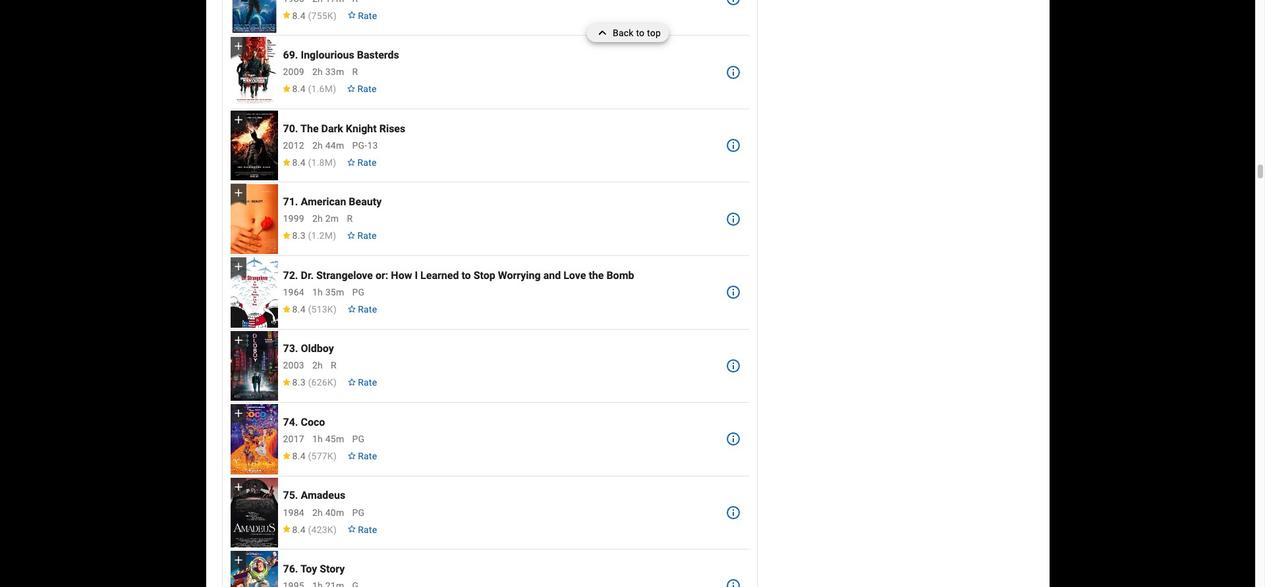 Task type: describe. For each thing, give the bounding box(es) containing it.
) for american
[[333, 231, 336, 241]]

1 star inline image from the top
[[282, 12, 291, 19]]

star inline image for 69. inglourious basterds
[[282, 85, 291, 92]]

73. oldboy
[[283, 343, 334, 355]]

alfonso arau, benjamin bratt, alanna ubach, gael garcía bernal, dyana ortelli, herbert siguenza, and anthony gonzalez in coco (2017) image
[[230, 405, 278, 475]]

626k
[[311, 378, 333, 389]]

8.4 ( 423k )
[[292, 525, 337, 536]]

star border inline image for beauty
[[347, 232, 356, 239]]

imdb rating: 8.4 element for inglourious
[[282, 84, 336, 94]]

or:
[[376, 269, 388, 282]]

75. amadeus
[[283, 490, 346, 502]]

8.3 for 71.
[[292, 231, 306, 241]]

rate button for amadeus
[[342, 518, 383, 542]]

5 2h from the top
[[312, 508, 323, 518]]

( for amadeus
[[308, 525, 311, 536]]

0 horizontal spatial to
[[462, 269, 471, 282]]

group for 75. amadeus
[[230, 478, 278, 549]]

learned
[[421, 269, 459, 282]]

rate up the basterds on the left top
[[358, 10, 377, 21]]

2 vertical spatial r
[[331, 361, 337, 371]]

imdb rating: 8.3 element for american
[[282, 231, 336, 241]]

8.4 for 74.
[[292, 451, 306, 462]]

see more information about aliens image
[[726, 0, 741, 7]]

add image for 76.
[[232, 554, 245, 568]]

1 star border inline image from the top
[[347, 12, 357, 19]]

1h 45m
[[312, 434, 344, 445]]

) for inglourious
[[333, 84, 336, 94]]

star inline image for 72. dr. strangelove or: how i learned to stop worrying and love the bomb
[[282, 306, 291, 313]]

72.
[[283, 269, 298, 282]]

1 imdb rating: 8.4 element from the top
[[282, 10, 337, 21]]

2h 33m
[[312, 67, 344, 77]]

dr.
[[301, 269, 314, 282]]

imdb rating: 8.4 element for the
[[282, 157, 336, 168]]

75. amadeus link
[[283, 490, 346, 503]]

see more information about amadeus image
[[726, 506, 741, 521]]

rises
[[379, 122, 406, 135]]

the
[[301, 122, 319, 135]]

see more information about the dark knight rises image
[[726, 138, 741, 154]]

( for inglourious
[[308, 84, 311, 94]]

13
[[367, 140, 378, 151]]

add image for 70.
[[232, 113, 245, 126]]

star inline image for 75. amadeus
[[282, 526, 291, 534]]

2003
[[283, 361, 304, 371]]

73.
[[283, 343, 298, 355]]

see more information about oldboy image
[[726, 358, 741, 374]]

( for oldboy
[[308, 378, 311, 389]]

1984
[[283, 508, 304, 518]]

oldboy
[[301, 343, 334, 355]]

2017
[[283, 434, 304, 445]]

star border inline image for 73. oldboy
[[347, 379, 357, 387]]

69.
[[283, 49, 298, 61]]

rate button for coco
[[342, 445, 383, 469]]

i
[[415, 269, 418, 282]]

see more information about coco image
[[726, 432, 741, 448]]

r for basterds
[[352, 67, 358, 77]]

pg for amadeus
[[352, 508, 365, 518]]

back to top button
[[587, 24, 669, 42]]

add image for 72.
[[232, 260, 245, 274]]

back
[[613, 28, 634, 38]]

rate button for the
[[342, 151, 382, 175]]

2h 2m
[[312, 214, 339, 224]]

577k
[[311, 451, 333, 462]]

pg for coco
[[352, 434, 365, 445]]

coco
[[301, 416, 325, 429]]

35m
[[325, 287, 344, 298]]

strangelove
[[316, 269, 373, 282]]

71. american beauty
[[283, 196, 382, 208]]

) for oldboy
[[333, 378, 337, 389]]

8.4 for 70.
[[292, 157, 306, 168]]

1h for dr.
[[312, 287, 323, 298]]

rate for amadeus
[[358, 525, 377, 536]]

bomb
[[607, 269, 634, 282]]

back to top
[[613, 28, 661, 38]]

8.4 ( 577k )
[[292, 451, 337, 462]]

76. toy story
[[283, 563, 345, 576]]

2h 40m
[[312, 508, 344, 518]]

rate for inglourious
[[358, 84, 377, 94]]

r for beauty
[[347, 214, 353, 224]]

rate button right "755k"
[[342, 4, 383, 27]]

toy
[[301, 563, 317, 576]]

) for coco
[[333, 451, 337, 462]]

1 ( from the top
[[308, 10, 311, 21]]

knight
[[346, 122, 377, 135]]

pg for dr.
[[352, 287, 365, 298]]

71.
[[283, 196, 298, 208]]

brad pitt, til schweiger, daniel brühl, mélanie laurent, eli roth, christoph waltz, and diane kruger in inglourious basterds (2009) image
[[230, 37, 278, 107]]

72. dr. strangelove or: how i learned to stop worrying and love the bomb
[[283, 269, 634, 282]]

star border inline image for strangelove
[[347, 306, 357, 313]]

45m
[[325, 434, 344, 445]]

1 8.4 from the top
[[292, 10, 306, 21]]

4 2h from the top
[[312, 361, 323, 371]]

rate for dr.
[[358, 304, 377, 315]]

star border inline image right 577k
[[347, 453, 357, 460]]

the
[[589, 269, 604, 282]]

69. inglourious basterds
[[283, 49, 399, 61]]

pg-13
[[352, 140, 378, 151]]

2h for dark
[[312, 140, 323, 151]]

44m
[[325, 140, 344, 151]]

add image for 71.
[[232, 187, 245, 200]]

2009
[[283, 67, 304, 77]]



Task type: locate. For each thing, give the bounding box(es) containing it.
72. dr. strangelove or: how i learned to stop worrying and love the bomb link
[[283, 269, 634, 282]]

3 8.4 from the top
[[292, 157, 306, 168]]

8.4
[[292, 10, 306, 21], [292, 84, 306, 94], [292, 157, 306, 168], [292, 304, 306, 315], [292, 451, 306, 462], [292, 525, 306, 536]]

6 8.4 from the top
[[292, 525, 306, 536]]

amadeus (1984) image
[[230, 478, 278, 549]]

rate button for american
[[342, 224, 382, 248]]

2 1h from the top
[[312, 434, 323, 445]]

top
[[647, 28, 661, 38]]

expand less image
[[595, 24, 613, 42]]

) down 44m
[[333, 157, 336, 168]]

2 vertical spatial add image
[[232, 554, 245, 568]]

1 vertical spatial add image
[[232, 481, 245, 494]]

imdb rating: 8.4 element
[[282, 10, 337, 21], [282, 84, 336, 94], [282, 157, 336, 168], [282, 304, 337, 315], [282, 451, 337, 462], [282, 525, 337, 536]]

1 vertical spatial r
[[347, 214, 353, 224]]

star border inline image right 1.6m
[[347, 85, 356, 92]]

8.4 ( 513k )
[[292, 304, 337, 315]]

8.4 down 1984
[[292, 525, 306, 536]]

group for 74. coco
[[230, 405, 278, 475]]

( for dr.
[[308, 304, 311, 315]]

star border inline image
[[347, 85, 356, 92], [347, 159, 356, 166], [347, 232, 356, 239], [347, 306, 357, 313], [347, 453, 357, 460]]

8 ( from the top
[[308, 525, 311, 536]]

7 ( from the top
[[308, 451, 311, 462]]

( for the
[[308, 157, 311, 168]]

story
[[320, 563, 345, 576]]

dr. strangelove or: how i learned to stop worrying and love the bomb (1964) image
[[230, 258, 278, 328]]

1 vertical spatial imdb rating: 8.3 element
[[282, 378, 337, 389]]

1 vertical spatial star inline image
[[282, 306, 291, 313]]

) down 40m
[[333, 525, 337, 536]]

pg
[[352, 287, 365, 298], [352, 434, 365, 445], [352, 508, 365, 518]]

add image down sigourney weaver and carrie henn in aliens (1986) image
[[232, 40, 245, 53]]

and
[[544, 269, 561, 282]]

2 add image from the top
[[232, 481, 245, 494]]

imdb rating: 8.3 element
[[282, 231, 336, 241], [282, 378, 337, 389]]

40m
[[325, 508, 344, 518]]

1 8.3 from the top
[[292, 231, 306, 241]]

3 ( from the top
[[308, 157, 311, 168]]

4 ) from the top
[[333, 231, 336, 241]]

kevin spacey, thora birch, mena suvari, and wes bentley in american beauty (1999) image
[[230, 184, 278, 254]]

0 vertical spatial add image
[[232, 40, 245, 53]]

74. coco link
[[283, 416, 325, 429]]

5 ( from the top
[[308, 304, 311, 315]]

1h 35m
[[312, 287, 344, 298]]

rate down the basterds on the left top
[[358, 84, 377, 94]]

1 vertical spatial star border inline image
[[347, 379, 357, 387]]

imdb rating: 8.4 element down 1964
[[282, 304, 337, 315]]

2h for beauty
[[312, 214, 323, 224]]

oldboy (2003) image
[[230, 331, 278, 401]]

2 group from the top
[[230, 111, 278, 181]]

imdb rating: 8.3 element down 2003
[[282, 378, 337, 389]]

1.8m
[[311, 157, 333, 168]]

imdb rating: 8.3 element down 1999
[[282, 231, 336, 241]]

group for 69. inglourious basterds
[[230, 37, 278, 107]]

1.2m
[[311, 231, 333, 241]]

add image down alfonso arau, benjamin bratt, alanna ubach, gael garcía bernal, dyana ortelli, herbert siguenza, and anthony gonzalez in coco (2017) image
[[232, 481, 245, 494]]

star inline image for 74. coco
[[282, 453, 291, 460]]

8.4 down 1964
[[292, 304, 306, 315]]

add image down oldboy (2003) image
[[232, 407, 245, 421]]

stop
[[474, 269, 495, 282]]

1 vertical spatial 8.3
[[292, 378, 306, 389]]

2 vertical spatial star inline image
[[282, 379, 291, 387]]

to left top
[[636, 28, 645, 38]]

2 star inline image from the top
[[282, 159, 291, 166]]

3 imdb rating: 8.4 element from the top
[[282, 157, 336, 168]]

3 star inline image from the top
[[282, 232, 291, 239]]

star border inline image for basterds
[[347, 85, 356, 92]]

1 ) from the top
[[333, 10, 337, 21]]

4 group from the top
[[230, 258, 278, 328]]

love
[[564, 269, 586, 282]]

group for 70. the dark knight rises
[[230, 111, 278, 181]]

rate button for inglourious
[[342, 77, 382, 101]]

2 imdb rating: 8.3 element from the top
[[282, 378, 337, 389]]

2 vertical spatial star border inline image
[[347, 526, 357, 534]]

423k
[[311, 525, 333, 536]]

0 vertical spatial to
[[636, 28, 645, 38]]

star inline image down 2003
[[282, 379, 291, 387]]

7 group from the top
[[230, 478, 278, 549]]

imdb rating: 8.4 element down 2009
[[282, 84, 336, 94]]

see more information about inglourious basterds image
[[726, 64, 741, 80]]

star border inline image right the 423k
[[347, 526, 357, 534]]

rate for american
[[358, 231, 377, 241]]

8.4 ( 755k )
[[292, 10, 337, 21]]

0 vertical spatial r
[[352, 67, 358, 77]]

add image
[[232, 113, 245, 126], [232, 187, 245, 200], [232, 260, 245, 274], [232, 334, 245, 347], [232, 407, 245, 421]]

star inline image for 70. the dark knight rises
[[282, 159, 291, 166]]

74.
[[283, 416, 298, 429]]

0 vertical spatial 1h
[[312, 287, 323, 298]]

) for amadeus
[[333, 525, 337, 536]]

0 vertical spatial imdb rating: 8.3 element
[[282, 231, 336, 241]]

rate down beauty
[[358, 231, 377, 241]]

star border inline image right "755k"
[[347, 12, 357, 19]]

8 ) from the top
[[333, 525, 337, 536]]

rate button for dr.
[[342, 298, 383, 322]]

imdb rating: 8.4 element down "2012"
[[282, 157, 336, 168]]

70. the dark knight rises
[[283, 122, 406, 135]]

to inside button
[[636, 28, 645, 38]]

star border inline image
[[347, 12, 357, 19], [347, 379, 357, 387], [347, 526, 357, 534]]

) down 45m
[[333, 451, 337, 462]]

( for american
[[308, 231, 311, 241]]

pg down strangelove
[[352, 287, 365, 298]]

imdb rating: 8.4 element for dr.
[[282, 304, 337, 315]]

imdb rating: 8.4 element down '2017'
[[282, 451, 337, 462]]

see more information about dr. strangelove or: how i learned to stop worrying and love the bomb image
[[726, 285, 741, 301]]

8.4 for 69.
[[292, 84, 306, 94]]

star inline image down '2017'
[[282, 453, 291, 460]]

8.3 ( 626k )
[[292, 378, 337, 389]]

1 vertical spatial 1h
[[312, 434, 323, 445]]

3 2h from the top
[[312, 214, 323, 224]]

1999
[[283, 214, 304, 224]]

3 group from the top
[[230, 184, 278, 254]]

add image down 'kevin spacey, thora birch, mena suvari, and wes bentley in american beauty (1999)' "image"
[[232, 260, 245, 274]]

2 vertical spatial pg
[[352, 508, 365, 518]]

2h down 75. amadeus link
[[312, 508, 323, 518]]

star inline image down 2009
[[282, 85, 291, 92]]

71. american beauty link
[[283, 196, 382, 208]]

rate right 626k
[[358, 378, 377, 389]]

5 imdb rating: 8.4 element from the top
[[282, 451, 337, 462]]

star inline image
[[282, 12, 291, 19], [282, 306, 291, 313], [282, 379, 291, 387]]

70. the dark knight rises link
[[283, 122, 406, 135]]

) for the
[[333, 157, 336, 168]]

2h left 2m
[[312, 214, 323, 224]]

see more information about toy story image
[[726, 579, 741, 588]]

2 8.3 from the top
[[292, 378, 306, 389]]

tom hanks, r. lee ermey, tim allen, annie potts, john ratzenberger, wallace shawn, jim varney, and don rickles in toy story (1995) image
[[230, 552, 278, 588]]

1 add image from the top
[[232, 40, 245, 53]]

star border inline image right 513k
[[347, 306, 357, 313]]

r
[[352, 67, 358, 77], [347, 214, 353, 224], [331, 361, 337, 371]]

2h for basterds
[[312, 67, 323, 77]]

star inline image down 1984
[[282, 526, 291, 534]]

star border inline image for dark
[[347, 159, 356, 166]]

3 star border inline image from the top
[[347, 526, 357, 534]]

add image for 69.
[[232, 40, 245, 53]]

0 vertical spatial 8.3
[[292, 231, 306, 241]]

6 imdb rating: 8.4 element from the top
[[282, 525, 337, 536]]

2 2h from the top
[[312, 140, 323, 151]]

8.4 down 2009
[[292, 84, 306, 94]]

8.4 left "755k"
[[292, 10, 306, 21]]

beauty
[[349, 196, 382, 208]]

inglourious
[[301, 49, 354, 61]]

imdb rating: 8.3 element for oldboy
[[282, 378, 337, 389]]

rate button right the 423k
[[342, 518, 383, 542]]

rate button right 626k
[[342, 371, 383, 395]]

see more information about american beauty image
[[726, 211, 741, 227]]

8.4 ( 1.8m )
[[292, 157, 336, 168]]

rate button right 2m
[[342, 224, 382, 248]]

1 vertical spatial to
[[462, 269, 471, 282]]

star border inline image down pg-
[[347, 159, 356, 166]]

70.
[[283, 122, 298, 135]]

1 pg from the top
[[352, 287, 365, 298]]

how
[[391, 269, 412, 282]]

69. inglourious basterds link
[[283, 49, 399, 61]]

2h left "33m"
[[312, 67, 323, 77]]

1 imdb rating: 8.3 element from the top
[[282, 231, 336, 241]]

) down oldboy
[[333, 378, 337, 389]]

rate button down strangelove
[[342, 298, 383, 322]]

star inline image down 1964
[[282, 306, 291, 313]]

add image
[[232, 40, 245, 53], [232, 481, 245, 494], [232, 554, 245, 568]]

group for 72. dr. strangelove or: how i learned to stop worrying and love the bomb
[[230, 258, 278, 328]]

2 star inline image from the top
[[282, 306, 291, 313]]

6 ) from the top
[[333, 378, 337, 389]]

rate button right 577k
[[342, 445, 383, 469]]

pg right 45m
[[352, 434, 365, 445]]

3 add image from the top
[[232, 260, 245, 274]]

2 ( from the top
[[308, 84, 311, 94]]

2h left 44m
[[312, 140, 323, 151]]

4 ( from the top
[[308, 231, 311, 241]]

add image for 73.
[[232, 334, 245, 347]]

76. toy story link
[[283, 563, 345, 576]]

r right 2m
[[347, 214, 353, 224]]

0 vertical spatial star inline image
[[282, 12, 291, 19]]

2h down oldboy
[[312, 361, 323, 371]]

star border inline image for 75. amadeus
[[347, 526, 357, 534]]

amadeus
[[301, 490, 346, 502]]

worrying
[[498, 269, 541, 282]]

group left the 76.
[[230, 552, 278, 588]]

r up 626k
[[331, 361, 337, 371]]

sigourney weaver and carrie henn in aliens (1986) image
[[230, 0, 278, 34]]

add image down the morgan freeman, gary oldman, christian bale, michael caine, matthew modine, anne hathaway, marion cotillard, and joseph gordon-levitt in the dark knight rises (2012) image
[[232, 187, 245, 200]]

5 ) from the top
[[333, 304, 337, 315]]

1 horizontal spatial to
[[636, 28, 645, 38]]

group left 1984
[[230, 478, 278, 549]]

2 add image from the top
[[232, 187, 245, 200]]

5 star inline image from the top
[[282, 526, 291, 534]]

rate button
[[342, 4, 383, 27], [342, 77, 382, 101], [342, 151, 382, 175], [342, 224, 382, 248], [342, 298, 383, 322], [342, 371, 383, 395], [342, 445, 383, 469], [342, 518, 383, 542]]

add image down brad pitt, til schweiger, daniel brühl, mélanie laurent, eli roth, christoph waltz, and diane kruger in inglourious basterds (2009) image
[[232, 113, 245, 126]]

2 pg from the top
[[352, 434, 365, 445]]

2012
[[283, 140, 304, 151]]

imdb rating: 8.4 element up the inglourious
[[282, 10, 337, 21]]

8.4 ( 1.6m )
[[292, 84, 336, 94]]

1964
[[283, 287, 304, 298]]

2h
[[312, 67, 323, 77], [312, 140, 323, 151], [312, 214, 323, 224], [312, 361, 323, 371], [312, 508, 323, 518]]

2 imdb rating: 8.4 element from the top
[[282, 84, 336, 94]]

75.
[[283, 490, 298, 502]]

76.
[[283, 563, 298, 576]]

) down 2m
[[333, 231, 336, 241]]

2h 44m
[[312, 140, 344, 151]]

8 group from the top
[[230, 552, 278, 588]]

4 imdb rating: 8.4 element from the top
[[282, 304, 337, 315]]

imdb rating: 8.4 element down 1984
[[282, 525, 337, 536]]

group left 2009
[[230, 37, 278, 107]]

star border inline image right 626k
[[347, 379, 357, 387]]

rate button for oldboy
[[342, 371, 383, 395]]

rate down or: at the left of page
[[358, 304, 377, 315]]

) up 69. inglourious basterds
[[333, 10, 337, 21]]

33m
[[325, 67, 344, 77]]

rate right 577k
[[358, 451, 377, 462]]

star inline image for 73. oldboy
[[282, 379, 291, 387]]

imdb rating: 8.4 element for coco
[[282, 451, 337, 462]]

basterds
[[357, 49, 399, 61]]

group for 71. american beauty
[[230, 184, 278, 254]]

4 star inline image from the top
[[282, 453, 291, 460]]

8.4 down "2012"
[[292, 157, 306, 168]]

add image down amadeus (1984) "image"
[[232, 554, 245, 568]]

6 group from the top
[[230, 405, 278, 475]]

73. oldboy link
[[283, 343, 334, 356]]

pg-
[[352, 140, 367, 151]]

1h left 35m
[[312, 287, 323, 298]]

(
[[308, 10, 311, 21], [308, 84, 311, 94], [308, 157, 311, 168], [308, 231, 311, 241], [308, 304, 311, 315], [308, 378, 311, 389], [308, 451, 311, 462], [308, 525, 311, 536]]

group for 73. oldboy
[[230, 331, 278, 401]]

add image for 75.
[[232, 481, 245, 494]]

) down 35m
[[333, 304, 337, 315]]

group left 2003
[[230, 331, 278, 401]]

6 ( from the top
[[308, 378, 311, 389]]

1.6m
[[311, 84, 333, 94]]

rate
[[358, 10, 377, 21], [358, 84, 377, 94], [358, 157, 377, 168], [358, 231, 377, 241], [358, 304, 377, 315], [358, 378, 377, 389], [358, 451, 377, 462], [358, 525, 377, 536]]

)
[[333, 10, 337, 21], [333, 84, 336, 94], [333, 157, 336, 168], [333, 231, 336, 241], [333, 304, 337, 315], [333, 378, 337, 389], [333, 451, 337, 462], [333, 525, 337, 536]]

8.3 for 73.
[[292, 378, 306, 389]]

rate button down the basterds on the left top
[[342, 77, 382, 101]]

1h
[[312, 287, 323, 298], [312, 434, 323, 445]]

2 8.4 from the top
[[292, 84, 306, 94]]

8.3
[[292, 231, 306, 241], [292, 378, 306, 389]]

3 ) from the top
[[333, 157, 336, 168]]

dark
[[321, 122, 343, 135]]

star inline image left '8.4 ( 755k )'
[[282, 12, 291, 19]]

1 group from the top
[[230, 37, 278, 107]]

8.3 down 1999
[[292, 231, 306, 241]]

5 8.4 from the top
[[292, 451, 306, 462]]

group
[[230, 37, 278, 107], [230, 111, 278, 181], [230, 184, 278, 254], [230, 258, 278, 328], [230, 331, 278, 401], [230, 405, 278, 475], [230, 478, 278, 549], [230, 552, 278, 588]]

5 add image from the top
[[232, 407, 245, 421]]

1 add image from the top
[[232, 113, 245, 126]]

8.4 for 75.
[[292, 525, 306, 536]]

1 2h from the top
[[312, 67, 323, 77]]

rate for oldboy
[[358, 378, 377, 389]]

0 vertical spatial pg
[[352, 287, 365, 298]]

star inline image down "2012"
[[282, 159, 291, 166]]

2m
[[325, 214, 339, 224]]

star border inline image right 1.2m
[[347, 232, 356, 239]]

to
[[636, 28, 645, 38], [462, 269, 471, 282]]

755k
[[311, 10, 333, 21]]

american
[[301, 196, 346, 208]]

group left 1964
[[230, 258, 278, 328]]

74. coco
[[283, 416, 325, 429]]

513k
[[311, 304, 333, 315]]

star inline image down 1999
[[282, 232, 291, 239]]

pg right 40m
[[352, 508, 365, 518]]

add image for 74.
[[232, 407, 245, 421]]

imdb rating: 8.4 element for amadeus
[[282, 525, 337, 536]]

star inline image
[[282, 85, 291, 92], [282, 159, 291, 166], [282, 232, 291, 239], [282, 453, 291, 460], [282, 526, 291, 534]]

3 add image from the top
[[232, 554, 245, 568]]

group left 1999
[[230, 184, 278, 254]]

2 star border inline image from the top
[[347, 379, 357, 387]]

add image down dr. strangelove or: how i learned to stop worrying and love the bomb (1964) image
[[232, 334, 245, 347]]

1h for coco
[[312, 434, 323, 445]]

4 add image from the top
[[232, 334, 245, 347]]

) down "33m"
[[333, 84, 336, 94]]

r right "33m"
[[352, 67, 358, 77]]

8.4 down '2017'
[[292, 451, 306, 462]]

2 ) from the top
[[333, 84, 336, 94]]

rate for the
[[358, 157, 377, 168]]

0 vertical spatial star border inline image
[[347, 12, 357, 19]]

( for coco
[[308, 451, 311, 462]]

8.3 ( 1.2m )
[[292, 231, 336, 241]]

8.3 down 2003
[[292, 378, 306, 389]]

3 pg from the top
[[352, 508, 365, 518]]

group left '2017'
[[230, 405, 278, 475]]

8.4 for 72.
[[292, 304, 306, 315]]

to left stop
[[462, 269, 471, 282]]

group for 76. toy story
[[230, 552, 278, 588]]

5 group from the top
[[230, 331, 278, 401]]

1 vertical spatial pg
[[352, 434, 365, 445]]

3 star inline image from the top
[[282, 379, 291, 387]]

rate for coco
[[358, 451, 377, 462]]

1 1h from the top
[[312, 287, 323, 298]]

7 ) from the top
[[333, 451, 337, 462]]

) for dr.
[[333, 304, 337, 315]]

star inline image for 71. american beauty
[[282, 232, 291, 239]]

rate button down knight
[[342, 151, 382, 175]]

rate right the 423k
[[358, 525, 377, 536]]

morgan freeman, gary oldman, christian bale, michael caine, matthew modine, anne hathaway, marion cotillard, and joseph gordon-levitt in the dark knight rises (2012) image
[[230, 111, 278, 181]]

1 star inline image from the top
[[282, 85, 291, 92]]

rate down pg-13 at top left
[[358, 157, 377, 168]]

1h left 45m
[[312, 434, 323, 445]]

4 8.4 from the top
[[292, 304, 306, 315]]

group left "2012"
[[230, 111, 278, 181]]



Task type: vqa. For each thing, say whether or not it's contained in the screenshot.
bottommost 8.3
yes



